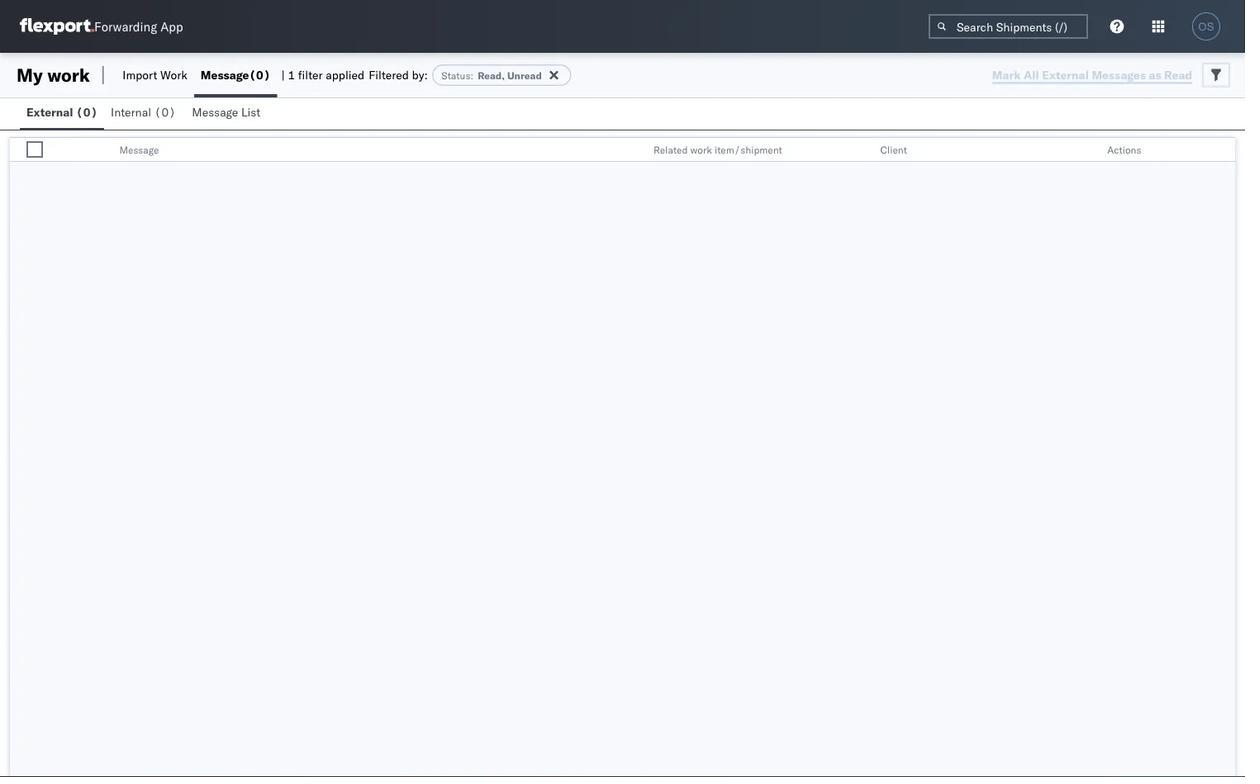 Task type: vqa. For each thing, say whether or not it's contained in the screenshot.
PARTIES
no



Task type: describe. For each thing, give the bounding box(es) containing it.
external (0) button
[[20, 97, 104, 130]]

resize handle column header for actions
[[1215, 138, 1235, 163]]

message for (0)
[[201, 68, 249, 82]]

work for related
[[690, 143, 712, 156]]

external (0)
[[26, 105, 98, 119]]

:
[[470, 69, 474, 81]]

| 1 filter applied filtered by:
[[281, 68, 428, 82]]

read,
[[478, 69, 505, 81]]

internal (0) button
[[104, 97, 185, 130]]

related work item/shipment
[[654, 143, 782, 156]]

message for list
[[192, 105, 238, 119]]

work
[[160, 68, 187, 82]]

message list
[[192, 105, 260, 119]]

import
[[123, 68, 157, 82]]

internal (0)
[[111, 105, 176, 119]]

item/shipment
[[715, 143, 782, 156]]

forwarding app
[[94, 19, 183, 34]]

related
[[654, 143, 688, 156]]

message (0)
[[201, 68, 271, 82]]

resize handle column header for related work item/shipment
[[852, 138, 872, 163]]

external
[[26, 105, 73, 119]]

(0) for external (0)
[[76, 105, 98, 119]]

(0) for message (0)
[[249, 68, 271, 82]]

my work
[[17, 64, 90, 86]]

forwarding
[[94, 19, 157, 34]]

actions
[[1107, 143, 1142, 156]]

resize handle column header for message
[[625, 138, 645, 163]]

work for my
[[47, 64, 90, 86]]



Task type: locate. For each thing, give the bounding box(es) containing it.
1 vertical spatial work
[[690, 143, 712, 156]]

import work
[[123, 68, 187, 82]]

work up external (0)
[[47, 64, 90, 86]]

app
[[160, 19, 183, 34]]

list
[[241, 105, 260, 119]]

1 horizontal spatial work
[[690, 143, 712, 156]]

by:
[[412, 68, 428, 82]]

flexport. image
[[20, 18, 94, 35]]

(0) left |
[[249, 68, 271, 82]]

(0)
[[249, 68, 271, 82], [76, 105, 98, 119], [154, 105, 176, 119]]

0 vertical spatial message
[[201, 68, 249, 82]]

os button
[[1187, 7, 1225, 45]]

internal
[[111, 105, 151, 119]]

work
[[47, 64, 90, 86], [690, 143, 712, 156]]

resize handle column header
[[58, 138, 78, 163], [625, 138, 645, 163], [852, 138, 872, 163], [1079, 138, 1099, 163], [1215, 138, 1235, 163]]

message left list
[[192, 105, 238, 119]]

work right "related"
[[690, 143, 712, 156]]

import work button
[[116, 53, 194, 97]]

status : read, unread
[[441, 69, 542, 81]]

0 horizontal spatial (0)
[[76, 105, 98, 119]]

0 vertical spatial work
[[47, 64, 90, 86]]

os
[[1198, 20, 1214, 33]]

1 vertical spatial message
[[192, 105, 238, 119]]

1 resize handle column header from the left
[[58, 138, 78, 163]]

filtered
[[369, 68, 409, 82]]

Search Shipments (/) text field
[[929, 14, 1088, 39]]

my
[[17, 64, 43, 86]]

status
[[441, 69, 470, 81]]

2 resize handle column header from the left
[[625, 138, 645, 163]]

4 resize handle column header from the left
[[1079, 138, 1099, 163]]

(0) right external on the top left of page
[[76, 105, 98, 119]]

forwarding app link
[[20, 18, 183, 35]]

1
[[288, 68, 295, 82]]

(0) for internal (0)
[[154, 105, 176, 119]]

1 horizontal spatial (0)
[[154, 105, 176, 119]]

message
[[201, 68, 249, 82], [192, 105, 238, 119], [119, 143, 159, 156]]

|
[[281, 68, 285, 82]]

filter
[[298, 68, 323, 82]]

message list button
[[185, 97, 270, 130]]

(0) right internal
[[154, 105, 176, 119]]

applied
[[326, 68, 365, 82]]

2 horizontal spatial (0)
[[249, 68, 271, 82]]

3 resize handle column header from the left
[[852, 138, 872, 163]]

resize handle column header for client
[[1079, 138, 1099, 163]]

5 resize handle column header from the left
[[1215, 138, 1235, 163]]

message up message list
[[201, 68, 249, 82]]

unread
[[507, 69, 542, 81]]

0 horizontal spatial work
[[47, 64, 90, 86]]

message inside button
[[192, 105, 238, 119]]

client
[[880, 143, 907, 156]]

message down internal (0) button
[[119, 143, 159, 156]]

None checkbox
[[26, 141, 43, 158]]

2 vertical spatial message
[[119, 143, 159, 156]]



